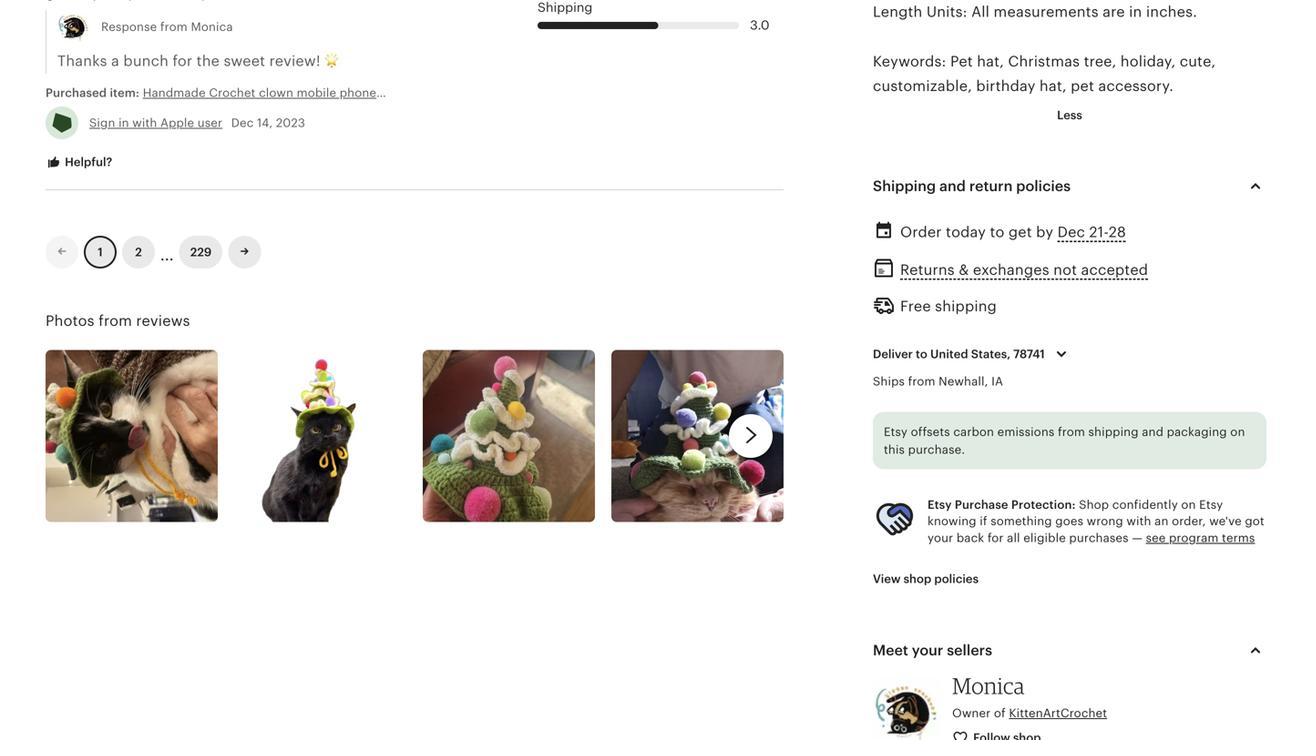 Task type: locate. For each thing, give the bounding box(es) containing it.
holiday,
[[1121, 53, 1176, 70]]

etsy
[[884, 425, 908, 439], [928, 498, 952, 512], [1199, 498, 1223, 512]]

1 link
[[84, 236, 117, 269]]

dec
[[231, 116, 254, 130], [1057, 224, 1085, 241]]

apple
[[160, 116, 194, 130]]

your
[[928, 532, 953, 545], [912, 643, 943, 659]]

view
[[873, 573, 901, 586]]

shipping down & at the right top of page
[[935, 298, 997, 315]]

0 vertical spatial your
[[928, 532, 953, 545]]

etsy up this
[[884, 425, 908, 439]]

and inside etsy offsets carbon emissions from shipping and packaging on this purchase.
[[1142, 425, 1164, 439]]

monica inside "monica owner of kittenartcrochet"
[[952, 673, 1025, 700]]

etsy up knowing
[[928, 498, 952, 512]]

1 vertical spatial for
[[988, 532, 1004, 545]]

from right the photos
[[98, 313, 132, 330]]

kittenartcrochet
[[1009, 707, 1107, 721]]

policies up 'by'
[[1016, 178, 1071, 195]]

1 horizontal spatial and
[[1142, 425, 1164, 439]]

1 horizontal spatial to
[[990, 224, 1005, 241]]

2 horizontal spatial etsy
[[1199, 498, 1223, 512]]

dec right 'by'
[[1057, 224, 1085, 241]]

monica up "of" at the right bottom of the page
[[952, 673, 1025, 700]]

owner
[[952, 707, 991, 721]]

1 horizontal spatial etsy
[[928, 498, 952, 512]]

terms
[[1222, 532, 1255, 545]]

and left the packaging at the right bottom of page
[[1142, 425, 1164, 439]]

14,
[[257, 116, 273, 130]]

0 vertical spatial shipping
[[935, 298, 997, 315]]

something
[[991, 515, 1052, 529]]

0 horizontal spatial for
[[173, 53, 192, 69]]

and left return
[[939, 178, 966, 195]]

sign in with apple user dec 14, 2023
[[89, 116, 305, 130]]

tree,
[[1084, 53, 1117, 70]]

1 vertical spatial in
[[119, 116, 129, 130]]

photos from reviews
[[46, 313, 190, 330]]

from for response
[[160, 20, 188, 34]]

on up order,
[[1181, 498, 1196, 512]]

0 vertical spatial in
[[1129, 4, 1142, 20]]

1 horizontal spatial monica
[[952, 673, 1025, 700]]

1 vertical spatial with
[[1127, 515, 1151, 529]]

monica image
[[873, 678, 941, 741]]

0 horizontal spatial policies
[[934, 573, 979, 586]]

in right sign
[[119, 116, 129, 130]]

and
[[939, 178, 966, 195], [1142, 425, 1164, 439]]

1 vertical spatial policies
[[934, 573, 979, 586]]

on inside etsy offsets carbon emissions from shipping and packaging on this purchase.
[[1230, 425, 1245, 439]]

etsy inside etsy offsets carbon emissions from shipping and packaging on this purchase.
[[884, 425, 908, 439]]

shipping and return policies
[[873, 178, 1071, 195]]

to
[[990, 224, 1005, 241], [916, 348, 927, 361]]

0 vertical spatial and
[[939, 178, 966, 195]]

in right are
[[1129, 4, 1142, 20]]

exchanges
[[973, 262, 1049, 278]]

meet
[[873, 643, 908, 659]]

thanks a bunch for the sweet review! 🌟
[[57, 53, 339, 69]]

we've
[[1209, 515, 1242, 529]]

0 horizontal spatial and
[[939, 178, 966, 195]]

from for ships
[[908, 375, 935, 389]]

1 vertical spatial monica
[[952, 673, 1025, 700]]

monica
[[191, 20, 233, 34], [952, 673, 1025, 700]]

of
[[994, 707, 1006, 721]]

1 horizontal spatial on
[[1230, 425, 1245, 439]]

1 vertical spatial your
[[912, 643, 943, 659]]

policies right shop
[[934, 573, 979, 586]]

from inside etsy offsets carbon emissions from shipping and packaging on this purchase.
[[1058, 425, 1085, 439]]

your right meet
[[912, 643, 943, 659]]

sign
[[89, 116, 115, 130]]

0 horizontal spatial etsy
[[884, 425, 908, 439]]

0 vertical spatial with
[[132, 116, 157, 130]]

2023
[[276, 116, 305, 130]]

meet your sellers button
[[856, 629, 1283, 673]]

christmas
[[1008, 53, 1080, 70]]

emissions
[[997, 425, 1055, 439]]

1 vertical spatial hat,
[[1040, 78, 1067, 94]]

1 horizontal spatial policies
[[1016, 178, 1071, 195]]

knowing
[[928, 515, 977, 529]]

0 horizontal spatial on
[[1181, 498, 1196, 512]]

order
[[900, 224, 942, 241]]

to left get
[[990, 224, 1005, 241]]

0 horizontal spatial dec
[[231, 116, 254, 130]]

view shop policies
[[873, 573, 979, 586]]

0 vertical spatial hat,
[[977, 53, 1004, 70]]

on right the packaging at the right bottom of page
[[1230, 425, 1245, 439]]

response from monica
[[101, 20, 233, 34]]

free shipping
[[900, 298, 997, 315]]

packaging
[[1167, 425, 1227, 439]]

1 horizontal spatial shipping
[[1088, 425, 1139, 439]]

hat, down christmas
[[1040, 78, 1067, 94]]

return
[[969, 178, 1013, 195]]

a
[[111, 53, 119, 69]]

with up —
[[1127, 515, 1151, 529]]

from right emissions
[[1058, 425, 1085, 439]]

for left all
[[988, 532, 1004, 545]]

1 vertical spatial dec
[[1057, 224, 1085, 241]]

today
[[946, 224, 986, 241]]

policies
[[1016, 178, 1071, 195], [934, 573, 979, 586]]

on
[[1230, 425, 1245, 439], [1181, 498, 1196, 512]]

1 horizontal spatial with
[[1127, 515, 1151, 529]]

1 horizontal spatial dec
[[1057, 224, 1085, 241]]

shipping and return policies button
[[856, 165, 1283, 208]]

less
[[1057, 108, 1082, 122]]

etsy up we've
[[1199, 498, 1223, 512]]

from right ships
[[908, 375, 935, 389]]

0 vertical spatial dec
[[231, 116, 254, 130]]

0 vertical spatial policies
[[1016, 178, 1071, 195]]

with inside shop confidently on etsy knowing if something goes wrong with an order, we've got your back for all eligible purchases —
[[1127, 515, 1151, 529]]

hat, right pet
[[977, 53, 1004, 70]]

carbon
[[953, 425, 994, 439]]

on inside shop confidently on etsy knowing if something goes wrong with an order, we've got your back for all eligible purchases —
[[1181, 498, 1196, 512]]

not
[[1053, 262, 1077, 278]]

eligible
[[1023, 532, 1066, 545]]

sign in with apple user link
[[89, 116, 222, 130]]

ships
[[873, 375, 905, 389]]

from up thanks a bunch for the sweet review! 🌟
[[160, 20, 188, 34]]

with left apple
[[132, 116, 157, 130]]

see program terms
[[1146, 532, 1255, 545]]

keywords:
[[873, 53, 946, 70]]

kittenartcrochet link
[[1009, 707, 1107, 721]]

cute,
[[1180, 53, 1216, 70]]

purchases
[[1069, 532, 1129, 545]]

with
[[132, 116, 157, 130], [1127, 515, 1151, 529]]

to left united
[[916, 348, 927, 361]]

and inside dropdown button
[[939, 178, 966, 195]]

shipping up shop
[[1088, 425, 1139, 439]]

229
[[190, 246, 212, 259]]

your down knowing
[[928, 532, 953, 545]]

returns & exchanges not accepted
[[900, 262, 1148, 278]]

dec left '14,'
[[231, 116, 254, 130]]

monica up the the
[[191, 20, 233, 34]]

returns & exchanges not accepted button
[[900, 257, 1148, 283]]

1 horizontal spatial for
[[988, 532, 1004, 545]]

an
[[1155, 515, 1169, 529]]

newhall,
[[939, 375, 988, 389]]

0 vertical spatial for
[[173, 53, 192, 69]]

78741
[[1013, 348, 1045, 361]]

etsy purchase protection:
[[928, 498, 1076, 512]]

0 horizontal spatial with
[[132, 116, 157, 130]]

1 vertical spatial on
[[1181, 498, 1196, 512]]

0 vertical spatial monica
[[191, 20, 233, 34]]

are
[[1103, 4, 1125, 20]]

1 vertical spatial to
[[916, 348, 927, 361]]

0 vertical spatial on
[[1230, 425, 1245, 439]]

&
[[959, 262, 969, 278]]

1 vertical spatial and
[[1142, 425, 1164, 439]]

policies inside button
[[934, 573, 979, 586]]

shipping
[[935, 298, 997, 315], [1088, 425, 1139, 439]]

view shop policies button
[[859, 563, 992, 596]]

get
[[1009, 224, 1032, 241]]

0 horizontal spatial to
[[916, 348, 927, 361]]

1 vertical spatial shipping
[[1088, 425, 1139, 439]]

1
[[98, 246, 103, 259]]

confidently
[[1112, 498, 1178, 512]]

for left the the
[[173, 53, 192, 69]]



Task type: describe. For each thing, give the bounding box(es) containing it.
0 horizontal spatial monica
[[191, 20, 233, 34]]

dec for 14,
[[231, 116, 254, 130]]

2 link
[[122, 236, 155, 269]]

monica owner of kittenartcrochet
[[952, 673, 1107, 721]]

policies inside dropdown button
[[1016, 178, 1071, 195]]

item:
[[110, 86, 139, 100]]

program
[[1169, 532, 1219, 545]]

deliver to united states, 78741
[[873, 348, 1045, 361]]

…
[[160, 239, 174, 266]]

units:
[[927, 4, 967, 20]]

if
[[980, 515, 987, 529]]

deliver
[[873, 348, 913, 361]]

purchased
[[46, 86, 107, 100]]

length units: all measurements are in inches.
[[873, 4, 1197, 20]]

customizable,
[[873, 78, 972, 94]]

united
[[930, 348, 968, 361]]

shop
[[903, 573, 931, 586]]

your inside dropdown button
[[912, 643, 943, 659]]

—
[[1132, 532, 1143, 545]]

free
[[900, 298, 931, 315]]

bunch
[[123, 53, 169, 69]]

from for photos
[[98, 313, 132, 330]]

accepted
[[1081, 262, 1148, 278]]

deliver to united states, 78741 button
[[859, 335, 1086, 374]]

etsy for etsy offsets carbon emissions from shipping and packaging on this purchase.
[[884, 425, 908, 439]]

thanks
[[57, 53, 107, 69]]

2
[[135, 246, 142, 259]]

all
[[1007, 532, 1020, 545]]

birthday
[[976, 78, 1036, 94]]

shop confidently on etsy knowing if something goes wrong with an order, we've got your back for all eligible purchases —
[[928, 498, 1265, 545]]

shipping
[[873, 178, 936, 195]]

all
[[971, 4, 990, 20]]

accessory.
[[1098, 78, 1174, 94]]

wrong
[[1087, 515, 1123, 529]]

user
[[198, 116, 222, 130]]

purchased item:
[[46, 86, 143, 100]]

dec 21-28 button
[[1057, 219, 1126, 246]]

this
[[884, 443, 905, 457]]

0 horizontal spatial in
[[119, 116, 129, 130]]

helpful?
[[62, 155, 112, 169]]

offsets
[[911, 425, 950, 439]]

reviews
[[136, 313, 190, 330]]

ia
[[991, 375, 1003, 389]]

1 horizontal spatial hat,
[[1040, 78, 1067, 94]]

229 link
[[179, 236, 223, 269]]

keywords: pet hat, christmas tree, holiday, cute, customizable, birthday hat, pet accessory.
[[873, 53, 1216, 94]]

shipping inside etsy offsets carbon emissions from shipping and packaging on this purchase.
[[1088, 425, 1139, 439]]

0 horizontal spatial shipping
[[935, 298, 997, 315]]

for inside shop confidently on etsy knowing if something goes wrong with an order, we've got your back for all eligible purchases —
[[988, 532, 1004, 545]]

dec for 21-
[[1057, 224, 1085, 241]]

pet
[[950, 53, 973, 70]]

goes
[[1055, 515, 1083, 529]]

0 horizontal spatial hat,
[[977, 53, 1004, 70]]

sellers
[[947, 643, 992, 659]]

etsy offsets carbon emissions from shipping and packaging on this purchase.
[[884, 425, 1245, 457]]

shop
[[1079, 498, 1109, 512]]

1 horizontal spatial in
[[1129, 4, 1142, 20]]

order today to get by dec 21-28
[[900, 224, 1126, 241]]

sweet
[[224, 53, 265, 69]]

28
[[1109, 224, 1126, 241]]

to inside dropdown button
[[916, 348, 927, 361]]

order,
[[1172, 515, 1206, 529]]

pet
[[1071, 78, 1094, 94]]

review!
[[269, 53, 321, 69]]

response
[[101, 20, 157, 34]]

states,
[[971, 348, 1011, 361]]

your inside shop confidently on etsy knowing if something goes wrong with an order, we've got your back for all eligible purchases —
[[928, 532, 953, 545]]

ships from newhall, ia
[[873, 375, 1003, 389]]

0 vertical spatial to
[[990, 224, 1005, 241]]

length
[[873, 4, 923, 20]]

the
[[196, 53, 220, 69]]

🌟
[[325, 53, 339, 69]]

meet your sellers
[[873, 643, 992, 659]]

see
[[1146, 532, 1166, 545]]

inches.
[[1146, 4, 1197, 20]]

protection:
[[1011, 498, 1076, 512]]

etsy inside shop confidently on etsy knowing if something goes wrong with an order, we've got your back for all eligible purchases —
[[1199, 498, 1223, 512]]

etsy for etsy purchase protection:
[[928, 498, 952, 512]]

by
[[1036, 224, 1053, 241]]

21-
[[1089, 224, 1109, 241]]

measurements
[[994, 4, 1099, 20]]



Task type: vqa. For each thing, say whether or not it's contained in the screenshot.
user
yes



